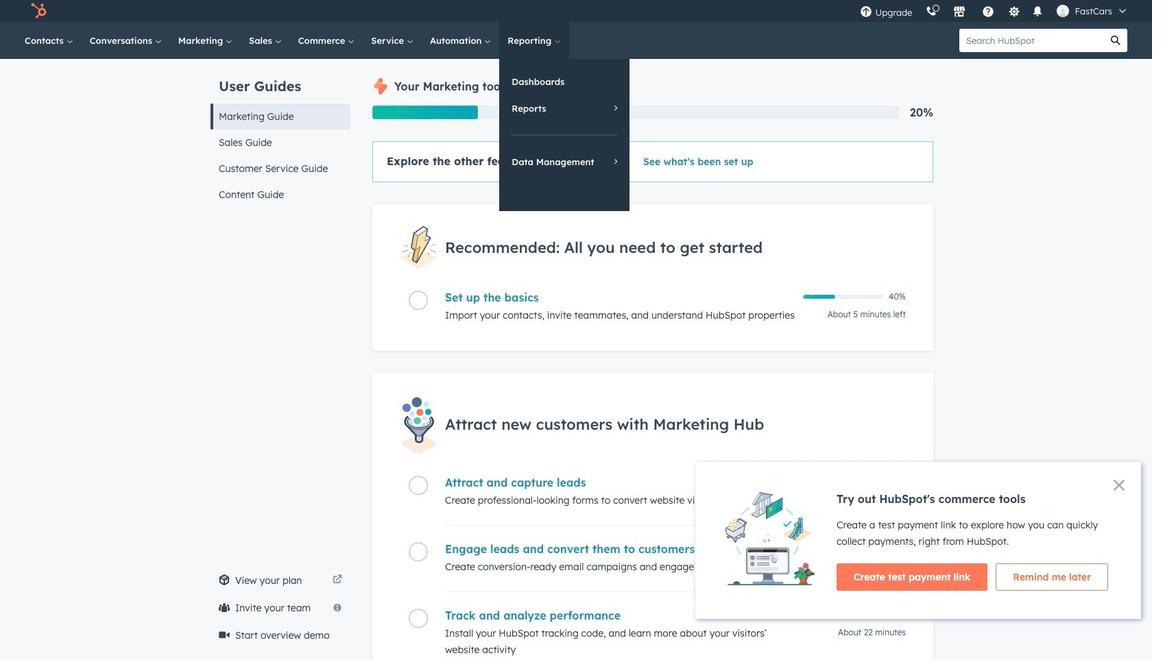 Task type: locate. For each thing, give the bounding box(es) containing it.
progress bar
[[373, 106, 478, 119]]

christina overa image
[[1058, 5, 1070, 17]]

Search HubSpot search field
[[960, 29, 1105, 52]]

2 link opens in a new window image from the top
[[333, 576, 342, 586]]

[object object] complete progress bar
[[804, 295, 836, 299]]

close image
[[1114, 480, 1125, 491]]

link opens in a new window image
[[333, 573, 342, 589], [333, 576, 342, 586]]

menu
[[854, 0, 1136, 22]]

1 link opens in a new window image from the top
[[333, 573, 342, 589]]

user guides element
[[211, 59, 351, 208]]



Task type: describe. For each thing, give the bounding box(es) containing it.
marketplaces image
[[954, 6, 967, 19]]

reporting menu
[[500, 59, 630, 211]]



Task type: vqa. For each thing, say whether or not it's contained in the screenshot.
all for Select all
no



